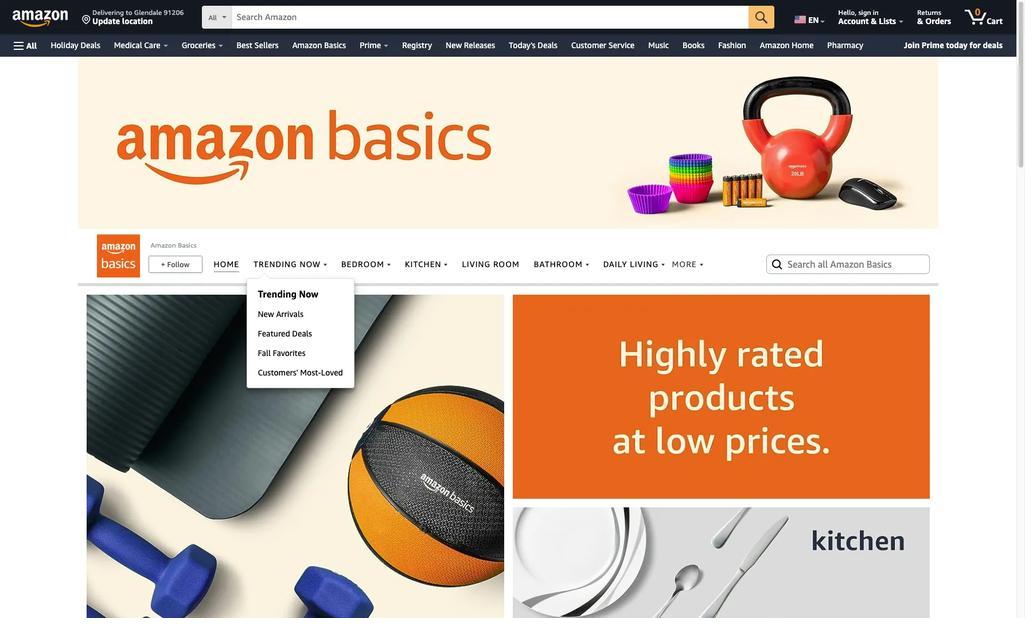 Task type: describe. For each thing, give the bounding box(es) containing it.
0 vertical spatial amazon basics link
[[286, 37, 353, 53]]

navigation navigation
[[0, 0, 1017, 57]]

hello,
[[839, 8, 857, 17]]

deals for holiday deals
[[81, 40, 100, 50]]

today's deals
[[509, 40, 558, 50]]

medical care
[[114, 40, 161, 50]]

holiday deals
[[51, 40, 100, 50]]

customer service
[[572, 40, 635, 50]]

account
[[839, 16, 869, 26]]

join
[[904, 40, 920, 50]]

new releases link
[[439, 37, 502, 53]]

basics inside 'navigation' navigation
[[324, 40, 346, 50]]

medical
[[114, 40, 142, 50]]

& for returns
[[918, 16, 924, 26]]

amazon basics inside 'navigation' navigation
[[293, 40, 346, 50]]

home
[[792, 40, 814, 50]]

1 vertical spatial basics
[[178, 241, 197, 250]]

returns & orders
[[918, 8, 952, 26]]

All search field
[[202, 6, 775, 30]]

2 prime from the left
[[922, 40, 945, 50]]

best
[[237, 40, 252, 50]]

in
[[873, 8, 879, 17]]

delivering to glendale 91206 update location
[[92, 8, 184, 26]]

today's
[[509, 40, 536, 50]]

+ follow
[[161, 260, 190, 269]]

amazon basics logo image
[[97, 235, 140, 278]]

none submit inside all search field
[[749, 6, 775, 29]]

holiday deals link
[[44, 37, 107, 53]]

en
[[809, 15, 819, 25]]

music
[[649, 40, 669, 50]]

new
[[446, 40, 462, 50]]

amazon home link
[[754, 37, 821, 53]]

join prime today for deals link
[[900, 38, 1008, 53]]

location
[[122, 16, 153, 26]]

music link
[[642, 37, 676, 53]]

deals
[[983, 40, 1003, 50]]

pharmacy
[[828, 40, 864, 50]]

to
[[126, 8, 132, 17]]

follow
[[167, 260, 190, 269]]

& for account
[[871, 16, 877, 26]]

update
[[92, 16, 120, 26]]

books
[[683, 40, 705, 50]]

0 horizontal spatial amazon basics link
[[151, 241, 197, 250]]

+ follow button
[[149, 257, 202, 273]]

customer
[[572, 40, 607, 50]]

1 horizontal spatial amazon
[[293, 40, 322, 50]]

amazon image
[[13, 10, 68, 28]]

best sellers
[[237, 40, 279, 50]]

search image
[[771, 258, 785, 271]]



Task type: vqa. For each thing, say whether or not it's contained in the screenshot.
expand icon in the bottom of the page
no



Task type: locate. For each thing, give the bounding box(es) containing it.
1 vertical spatial amazon basics link
[[151, 241, 197, 250]]

delivering
[[92, 8, 124, 17]]

best sellers link
[[230, 37, 286, 53]]

1 vertical spatial all
[[26, 40, 37, 50]]

amazon left the 'home'
[[760, 40, 790, 50]]

releases
[[464, 40, 495, 50]]

amazon basics up "+ follow" button
[[151, 241, 197, 250]]

0 vertical spatial amazon basics
[[293, 40, 346, 50]]

for
[[970, 40, 981, 50]]

returns
[[918, 8, 942, 17]]

new releases
[[446, 40, 495, 50]]

glendale
[[134, 8, 162, 17]]

0 vertical spatial basics
[[324, 40, 346, 50]]

basics
[[324, 40, 346, 50], [178, 241, 197, 250]]

amazon
[[293, 40, 322, 50], [760, 40, 790, 50], [151, 241, 176, 250]]

amazon basics link right sellers
[[286, 37, 353, 53]]

amazon home
[[760, 40, 814, 50]]

all down amazon image on the top of page
[[26, 40, 37, 50]]

all inside search field
[[209, 13, 217, 22]]

0 horizontal spatial amazon
[[151, 241, 176, 250]]

basics up follow
[[178, 241, 197, 250]]

amazon basics link up "+ follow" button
[[151, 241, 197, 250]]

91206
[[164, 8, 184, 17]]

registry
[[402, 40, 432, 50]]

en link
[[788, 3, 830, 32]]

service
[[609, 40, 635, 50]]

groceries
[[182, 40, 216, 50]]

join prime today for deals
[[904, 40, 1003, 50]]

None submit
[[749, 6, 775, 29]]

lists
[[879, 16, 897, 26]]

deals
[[81, 40, 100, 50], [538, 40, 558, 50]]

deals inside 'link'
[[81, 40, 100, 50]]

1 prime from the left
[[360, 40, 381, 50]]

0 horizontal spatial all
[[26, 40, 37, 50]]

cart
[[987, 16, 1003, 26]]

registry link
[[396, 37, 439, 53]]

today
[[947, 40, 968, 50]]

1 horizontal spatial amazon basics link
[[286, 37, 353, 53]]

amazon basics right sellers
[[293, 40, 346, 50]]

Search Amazon text field
[[232, 6, 749, 28]]

basics left prime link
[[324, 40, 346, 50]]

medical care link
[[107, 37, 175, 53]]

0 vertical spatial all
[[209, 13, 217, 22]]

today's deals link
[[502, 37, 565, 53]]

prime
[[360, 40, 381, 50], [922, 40, 945, 50]]

+
[[161, 260, 165, 269]]

all up groceries link
[[209, 13, 217, 22]]

deals right holiday
[[81, 40, 100, 50]]

deals for today's deals
[[538, 40, 558, 50]]

1 horizontal spatial &
[[918, 16, 924, 26]]

account & lists
[[839, 16, 897, 26]]

1 horizontal spatial amazon basics
[[293, 40, 346, 50]]

sellers
[[255, 40, 279, 50]]

2 deals from the left
[[538, 40, 558, 50]]

1 horizontal spatial basics
[[324, 40, 346, 50]]

0 horizontal spatial basics
[[178, 241, 197, 250]]

fashion link
[[712, 37, 754, 53]]

amazon basics
[[293, 40, 346, 50], [151, 241, 197, 250]]

books link
[[676, 37, 712, 53]]

hello, sign in
[[839, 8, 879, 17]]

& inside returns & orders
[[918, 16, 924, 26]]

1 horizontal spatial deals
[[538, 40, 558, 50]]

&
[[871, 16, 877, 26], [918, 16, 924, 26]]

prime right the join at the top right
[[922, 40, 945, 50]]

deals right today's
[[538, 40, 558, 50]]

sign
[[859, 8, 872, 17]]

0 horizontal spatial &
[[871, 16, 877, 26]]

0 horizontal spatial amazon basics
[[151, 241, 197, 250]]

all
[[209, 13, 217, 22], [26, 40, 37, 50]]

1 horizontal spatial all
[[209, 13, 217, 22]]

prime link
[[353, 37, 396, 53]]

1 vertical spatial amazon basics
[[151, 241, 197, 250]]

0 horizontal spatial prime
[[360, 40, 381, 50]]

prime left registry
[[360, 40, 381, 50]]

all inside button
[[26, 40, 37, 50]]

Search all Amazon Basics search field
[[788, 255, 911, 274]]

1 & from the left
[[871, 16, 877, 26]]

amazon up +
[[151, 241, 176, 250]]

all button
[[9, 34, 42, 57]]

1 horizontal spatial prime
[[922, 40, 945, 50]]

& left the lists
[[871, 16, 877, 26]]

& left the 'orders'
[[918, 16, 924, 26]]

care
[[144, 40, 161, 50]]

2 horizontal spatial amazon
[[760, 40, 790, 50]]

1 deals from the left
[[81, 40, 100, 50]]

fashion
[[719, 40, 747, 50]]

0 horizontal spatial deals
[[81, 40, 100, 50]]

customer service link
[[565, 37, 642, 53]]

0
[[976, 6, 981, 18]]

orders
[[926, 16, 952, 26]]

amazon basics link
[[286, 37, 353, 53], [151, 241, 197, 250]]

2 & from the left
[[918, 16, 924, 26]]

amazon right sellers
[[293, 40, 322, 50]]

holiday
[[51, 40, 78, 50]]

groceries link
[[175, 37, 230, 53]]

pharmacy link
[[821, 37, 871, 53]]



